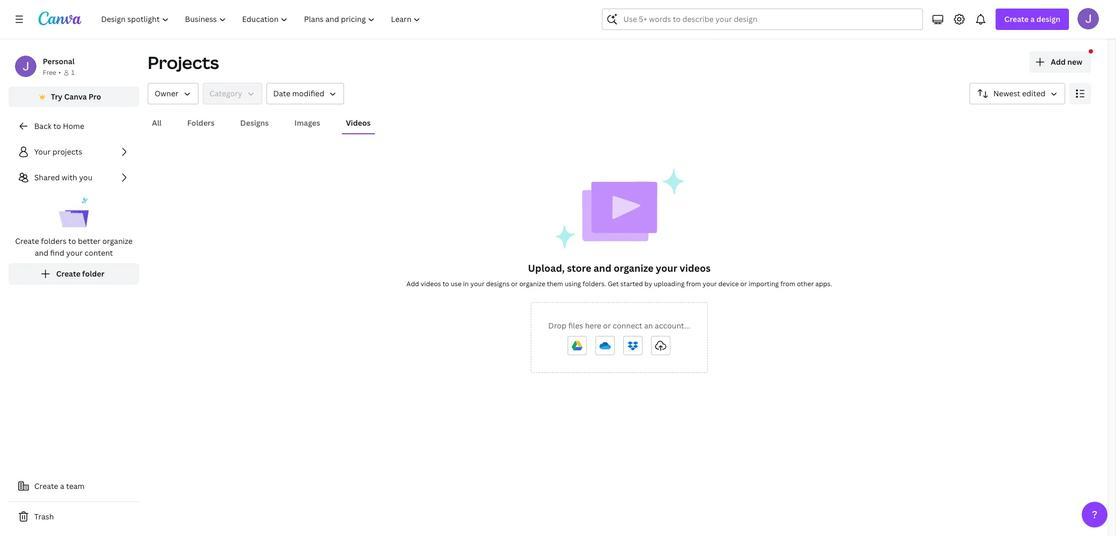 Task type: locate. For each thing, give the bounding box(es) containing it.
started
[[621, 279, 643, 289]]

team
[[66, 481, 85, 492]]

organize
[[102, 236, 133, 246], [614, 262, 654, 275], [520, 279, 546, 289]]

a left design
[[1031, 14, 1035, 24]]

create a design button
[[997, 9, 1070, 30]]

0 horizontal spatial from
[[687, 279, 702, 289]]

1 horizontal spatial from
[[781, 279, 796, 289]]

newest edited
[[994, 88, 1046, 99]]

pro
[[89, 92, 101, 102]]

projects
[[148, 51, 219, 74]]

0 horizontal spatial and
[[35, 248, 48, 258]]

top level navigation element
[[94, 9, 430, 30]]

add
[[1052, 57, 1066, 67], [407, 279, 419, 289]]

1 vertical spatial a
[[60, 481, 64, 492]]

0 horizontal spatial videos
[[421, 279, 441, 289]]

add left new
[[1052, 57, 1066, 67]]

your
[[66, 248, 83, 258], [656, 262, 678, 275], [471, 279, 485, 289], [703, 279, 717, 289]]

from
[[687, 279, 702, 289], [781, 279, 796, 289]]

your
[[34, 147, 51, 157]]

a inside create a team button
[[60, 481, 64, 492]]

Search search field
[[624, 9, 902, 29]]

a for team
[[60, 481, 64, 492]]

1 vertical spatial videos
[[421, 279, 441, 289]]

0 vertical spatial to
[[53, 121, 61, 131]]

trash link
[[9, 506, 139, 528]]

None search field
[[603, 9, 924, 30]]

1 vertical spatial and
[[594, 262, 612, 275]]

create left design
[[1005, 14, 1029, 24]]

using
[[565, 279, 581, 289]]

and
[[35, 248, 48, 258], [594, 262, 612, 275]]

0 horizontal spatial a
[[60, 481, 64, 492]]

create inside create folders to better organize and find your content
[[15, 236, 39, 246]]

videos button
[[342, 113, 375, 133]]

newest
[[994, 88, 1021, 99]]

0 horizontal spatial add
[[407, 279, 419, 289]]

canva
[[64, 92, 87, 102]]

apps.
[[816, 279, 833, 289]]

create folder
[[56, 269, 104, 279]]

your projects
[[34, 147, 82, 157]]

folders
[[187, 118, 215, 128]]

create down 'find'
[[56, 269, 80, 279]]

edited
[[1023, 88, 1046, 99]]

videos
[[346, 118, 371, 128]]

videos
[[680, 262, 711, 275], [421, 279, 441, 289]]

back to home link
[[9, 116, 139, 137]]

create inside dropdown button
[[1005, 14, 1029, 24]]

2 horizontal spatial to
[[443, 279, 449, 289]]

2 vertical spatial to
[[443, 279, 449, 289]]

0 horizontal spatial or
[[511, 279, 518, 289]]

0 horizontal spatial organize
[[102, 236, 133, 246]]

1 from from the left
[[687, 279, 702, 289]]

organize up "content"
[[102, 236, 133, 246]]

1 horizontal spatial organize
[[520, 279, 546, 289]]

from right uploading
[[687, 279, 702, 289]]

or
[[511, 279, 518, 289], [741, 279, 748, 289], [604, 321, 611, 331]]

your right 'find'
[[66, 248, 83, 258]]

0 vertical spatial a
[[1031, 14, 1035, 24]]

try canva pro button
[[9, 87, 139, 107]]

or right here
[[604, 321, 611, 331]]

1 horizontal spatial add
[[1052, 57, 1066, 67]]

by
[[645, 279, 653, 289]]

try canva pro
[[51, 92, 101, 102]]

a left the team
[[60, 481, 64, 492]]

list
[[9, 141, 139, 285]]

to right back in the left of the page
[[53, 121, 61, 131]]

category
[[210, 88, 242, 99]]

0 horizontal spatial to
[[53, 121, 61, 131]]

designs
[[240, 118, 269, 128]]

add left use
[[407, 279, 419, 289]]

folders.
[[583, 279, 607, 289]]

1 horizontal spatial videos
[[680, 262, 711, 275]]

drop
[[549, 321, 567, 331]]

0 vertical spatial add
[[1052, 57, 1066, 67]]

2 from from the left
[[781, 279, 796, 289]]

videos left use
[[421, 279, 441, 289]]

1 vertical spatial organize
[[614, 262, 654, 275]]

shared
[[34, 172, 60, 183]]

files
[[569, 321, 584, 331]]

Category button
[[203, 83, 262, 104]]

to inside back to home link
[[53, 121, 61, 131]]

back
[[34, 121, 52, 131]]

to left better
[[68, 236, 76, 246]]

home
[[63, 121, 84, 131]]

owner
[[155, 88, 179, 99]]

or right device
[[741, 279, 748, 289]]

store
[[567, 262, 592, 275]]

folder
[[82, 269, 104, 279]]

videos up uploading
[[680, 262, 711, 275]]

or right the designs
[[511, 279, 518, 289]]

try
[[51, 92, 62, 102]]

and inside create folders to better organize and find your content
[[35, 248, 48, 258]]

an
[[645, 321, 653, 331]]

design
[[1037, 14, 1061, 24]]

drop files here or connect an account...
[[549, 321, 691, 331]]

create for create a design
[[1005, 14, 1029, 24]]

images button
[[290, 113, 325, 133]]

create left the team
[[34, 481, 58, 492]]

1 vertical spatial to
[[68, 236, 76, 246]]

upload, store and organize your videos add videos to use in your designs or organize them using folders. get started by uploading from your device or importing from other apps.
[[407, 262, 833, 289]]

organize down upload,
[[520, 279, 546, 289]]

your right in
[[471, 279, 485, 289]]

Sort by button
[[970, 83, 1066, 104]]

uploading
[[654, 279, 685, 289]]

1 horizontal spatial to
[[68, 236, 76, 246]]

and up folders.
[[594, 262, 612, 275]]

date modified
[[273, 88, 325, 99]]

1 horizontal spatial a
[[1031, 14, 1035, 24]]

your left device
[[703, 279, 717, 289]]

create a team button
[[9, 476, 139, 497]]

and left 'find'
[[35, 248, 48, 258]]

jacob simon image
[[1078, 8, 1100, 29]]

create
[[1005, 14, 1029, 24], [15, 236, 39, 246], [56, 269, 80, 279], [34, 481, 58, 492]]

create left folders
[[15, 236, 39, 246]]

to
[[53, 121, 61, 131], [68, 236, 76, 246], [443, 279, 449, 289]]

upload,
[[528, 262, 565, 275]]

•
[[58, 68, 61, 77]]

0 vertical spatial and
[[35, 248, 48, 258]]

from left other
[[781, 279, 796, 289]]

1 vertical spatial add
[[407, 279, 419, 289]]

1 horizontal spatial and
[[594, 262, 612, 275]]

organize up the started
[[614, 262, 654, 275]]

0 vertical spatial organize
[[102, 236, 133, 246]]

with
[[62, 172, 77, 183]]

to left use
[[443, 279, 449, 289]]

a
[[1031, 14, 1035, 24], [60, 481, 64, 492]]

a inside create a design dropdown button
[[1031, 14, 1035, 24]]



Task type: describe. For each thing, give the bounding box(es) containing it.
your up uploading
[[656, 262, 678, 275]]

folders
[[41, 236, 67, 246]]

personal
[[43, 56, 75, 66]]

content
[[85, 248, 113, 258]]

1
[[71, 68, 75, 77]]

designs
[[486, 279, 510, 289]]

and inside upload, store and organize your videos add videos to use in your designs or organize them using folders. get started by uploading from your device or importing from other apps.
[[594, 262, 612, 275]]

0 vertical spatial videos
[[680, 262, 711, 275]]

to inside upload, store and organize your videos add videos to use in your designs or organize them using folders. get started by uploading from your device or importing from other apps.
[[443, 279, 449, 289]]

add new
[[1052, 57, 1083, 67]]

create for create folders to better organize and find your content
[[15, 236, 39, 246]]

other
[[797, 279, 814, 289]]

get
[[608, 279, 619, 289]]

designs button
[[236, 113, 273, 133]]

device
[[719, 279, 739, 289]]

add new button
[[1030, 51, 1092, 73]]

shared with you link
[[9, 167, 139, 188]]

better
[[78, 236, 101, 246]]

add inside dropdown button
[[1052, 57, 1066, 67]]

your projects link
[[9, 141, 139, 163]]

date
[[273, 88, 291, 99]]

them
[[547, 279, 563, 289]]

use
[[451, 279, 462, 289]]

add inside upload, store and organize your videos add videos to use in your designs or organize them using folders. get started by uploading from your device or importing from other apps.
[[407, 279, 419, 289]]

1 horizontal spatial or
[[604, 321, 611, 331]]

create a design
[[1005, 14, 1061, 24]]

all
[[152, 118, 162, 128]]

2 horizontal spatial organize
[[614, 262, 654, 275]]

projects
[[53, 147, 82, 157]]

create for create a team
[[34, 481, 58, 492]]

find
[[50, 248, 64, 258]]

Owner button
[[148, 83, 198, 104]]

Date modified button
[[266, 83, 344, 104]]

list containing your projects
[[9, 141, 139, 285]]

create folder button
[[9, 263, 139, 285]]

connect
[[613, 321, 643, 331]]

free
[[43, 68, 56, 77]]

organize inside create folders to better organize and find your content
[[102, 236, 133, 246]]

modified
[[292, 88, 325, 99]]

you
[[79, 172, 92, 183]]

create folders to better organize and find your content
[[15, 236, 133, 258]]

in
[[463, 279, 469, 289]]

free •
[[43, 68, 61, 77]]

importing
[[749, 279, 779, 289]]

your inside create folders to better organize and find your content
[[66, 248, 83, 258]]

to inside create folders to better organize and find your content
[[68, 236, 76, 246]]

all button
[[148, 113, 166, 133]]

create for create folder
[[56, 269, 80, 279]]

back to home
[[34, 121, 84, 131]]

2 horizontal spatial or
[[741, 279, 748, 289]]

folders button
[[183, 113, 219, 133]]

new
[[1068, 57, 1083, 67]]

account...
[[655, 321, 691, 331]]

a for design
[[1031, 14, 1035, 24]]

images
[[295, 118, 320, 128]]

2 vertical spatial organize
[[520, 279, 546, 289]]

shared with you
[[34, 172, 92, 183]]

create a team
[[34, 481, 85, 492]]

trash
[[34, 512, 54, 522]]

here
[[585, 321, 602, 331]]



Task type: vqa. For each thing, say whether or not it's contained in the screenshot.
various at the top left of the page
no



